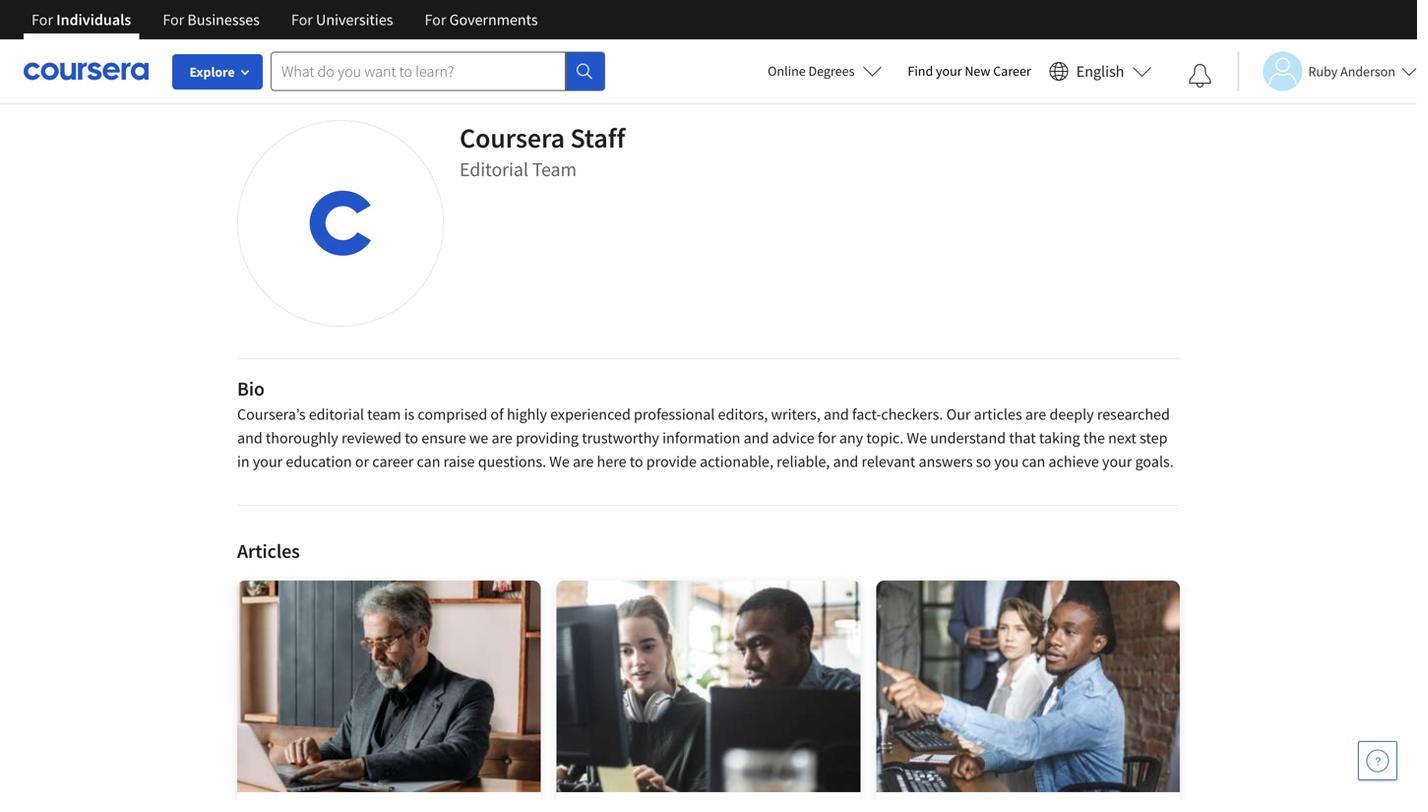 Task type: describe. For each thing, give the bounding box(es) containing it.
and up in
[[237, 428, 263, 448]]

team
[[532, 157, 577, 182]]

trustworthy
[[582, 428, 660, 448]]

english button
[[1042, 39, 1160, 103]]

ruby anderson
[[1309, 63, 1396, 80]]

1 can from the left
[[417, 452, 441, 472]]

editors,
[[718, 405, 768, 424]]

0 vertical spatial are
[[1026, 405, 1047, 424]]

we
[[470, 428, 489, 448]]

individuals
[[56, 10, 131, 30]]

for for individuals
[[32, 10, 53, 30]]

new
[[965, 62, 991, 80]]

coursera staff editorial team
[[460, 121, 625, 182]]

What do you want to learn? text field
[[271, 52, 566, 91]]

deeply
[[1050, 405, 1095, 424]]

you
[[995, 452, 1019, 472]]

of
[[491, 405, 504, 424]]

explore
[[190, 63, 235, 81]]

explore button
[[172, 54, 263, 90]]

next
[[1109, 428, 1137, 448]]

articles
[[974, 405, 1023, 424]]

0 horizontal spatial we
[[550, 452, 570, 472]]

online degrees button
[[752, 49, 898, 93]]

ruby anderson button
[[1238, 52, 1418, 91]]

for individuals
[[32, 10, 131, 30]]

highly
[[507, 405, 547, 424]]

bio
[[237, 377, 265, 401]]

degrees
[[809, 62, 855, 80]]

taking
[[1040, 428, 1081, 448]]

find your new career link
[[898, 59, 1042, 84]]

ensure
[[422, 428, 466, 448]]

coursera staff image
[[242, 125, 439, 322]]

find your new career
[[908, 62, 1032, 80]]

2 can from the left
[[1022, 452, 1046, 472]]

online
[[768, 62, 806, 80]]

professional
[[634, 405, 715, 424]]

2 horizontal spatial your
[[1103, 452, 1133, 472]]

writers,
[[771, 405, 821, 424]]

here
[[597, 452, 627, 472]]

is
[[404, 405, 415, 424]]

0 horizontal spatial are
[[492, 428, 513, 448]]

thoroughly
[[266, 428, 338, 448]]

articles
[[237, 539, 300, 564]]

for
[[818, 428, 837, 448]]

editorial
[[309, 405, 364, 424]]

or
[[355, 452, 369, 472]]

for governments
[[425, 10, 538, 30]]

0 vertical spatial to
[[405, 428, 419, 448]]

and up 'for'
[[824, 405, 849, 424]]

answers
[[919, 452, 973, 472]]

our
[[947, 405, 971, 424]]

anderson
[[1341, 63, 1396, 80]]

actionable,
[[700, 452, 774, 472]]

1 horizontal spatial are
[[573, 452, 594, 472]]

checkers.
[[882, 405, 944, 424]]

and down any
[[834, 452, 859, 472]]

[featured image] a group of six people gather around a computer monitor and look on as a man in a denim shirt points to the screen. image
[[877, 581, 1181, 793]]

for for businesses
[[163, 10, 184, 30]]

for universities
[[291, 10, 393, 30]]

ruby
[[1309, 63, 1338, 80]]



Task type: vqa. For each thing, say whether or not it's contained in the screenshot.
right 2
no



Task type: locate. For each thing, give the bounding box(es) containing it.
the
[[1084, 428, 1106, 448]]

providing
[[516, 428, 579, 448]]

1 horizontal spatial we
[[907, 428, 928, 448]]

your right find
[[936, 62, 963, 80]]

governments
[[450, 10, 538, 30]]

are right we
[[492, 428, 513, 448]]

2 vertical spatial are
[[573, 452, 594, 472]]

businesses
[[187, 10, 260, 30]]

raise
[[444, 452, 475, 472]]

bio coursera's editorial team is comprised of highly experienced professional editors, writers, and fact-checkers. our articles are deeply researched and thoroughly reviewed to ensure we are providing trustworthy information and advice for any topic. we understand that taking the next step in your education or career can raise questions. we are here to provide actionable, reliable, and relevant answers so you can achieve your goals.
[[237, 377, 1174, 472]]

for for governments
[[425, 10, 446, 30]]

your
[[936, 62, 963, 80], [253, 452, 283, 472], [1103, 452, 1133, 472]]

coursera's
[[237, 405, 306, 424]]

and down the editors,
[[744, 428, 769, 448]]

for for universities
[[291, 10, 313, 30]]

english
[[1077, 62, 1125, 81]]

achieve
[[1049, 452, 1100, 472]]

team
[[367, 405, 401, 424]]

coursera image
[[24, 55, 149, 87]]

1 horizontal spatial to
[[630, 452, 644, 472]]

to right here
[[630, 452, 644, 472]]

can
[[417, 452, 441, 472], [1022, 452, 1046, 472]]

online degrees
[[768, 62, 855, 80]]

information
[[663, 428, 741, 448]]

0 horizontal spatial your
[[253, 452, 283, 472]]

for up what do you want to learn? text field
[[425, 10, 446, 30]]

reviewed
[[342, 428, 402, 448]]

relevant
[[862, 452, 916, 472]]

fact-
[[853, 405, 882, 424]]

to down is
[[405, 428, 419, 448]]

[featured image] a man works on a laptop. image
[[237, 581, 541, 793]]

and
[[824, 405, 849, 424], [237, 428, 263, 448], [744, 428, 769, 448], [834, 452, 859, 472]]

your down next on the right bottom of the page
[[1103, 452, 1133, 472]]

0 horizontal spatial can
[[417, 452, 441, 472]]

career
[[994, 62, 1032, 80]]

for left universities
[[291, 10, 313, 30]]

for left businesses
[[163, 10, 184, 30]]

help center image
[[1367, 749, 1390, 773]]

1 vertical spatial to
[[630, 452, 644, 472]]

coursera
[[460, 121, 565, 155]]

show notifications image
[[1189, 64, 1213, 88]]

find
[[908, 62, 934, 80]]

1 vertical spatial we
[[550, 452, 570, 472]]

universities
[[316, 10, 393, 30]]

editorial
[[460, 157, 529, 182]]

any
[[840, 428, 864, 448]]

comprised
[[418, 405, 488, 424]]

topic.
[[867, 428, 904, 448]]

[featured image] two co-workers sit next to each other at a desk and collaborate on a shared computer in an open office space. image
[[557, 581, 861, 793]]

are
[[1026, 405, 1047, 424], [492, 428, 513, 448], [573, 452, 594, 472]]

are up that at the right of the page
[[1026, 405, 1047, 424]]

your right in
[[253, 452, 283, 472]]

step
[[1140, 428, 1168, 448]]

for
[[32, 10, 53, 30], [163, 10, 184, 30], [291, 10, 313, 30], [425, 10, 446, 30]]

for businesses
[[163, 10, 260, 30]]

so
[[977, 452, 992, 472]]

banner navigation
[[16, 0, 554, 39]]

None search field
[[271, 52, 606, 91]]

advice
[[772, 428, 815, 448]]

education
[[286, 452, 352, 472]]

0 vertical spatial we
[[907, 428, 928, 448]]

1 horizontal spatial can
[[1022, 452, 1046, 472]]

goals.
[[1136, 452, 1174, 472]]

2 for from the left
[[163, 10, 184, 30]]

reliable,
[[777, 452, 830, 472]]

we
[[907, 428, 928, 448], [550, 452, 570, 472]]

3 for from the left
[[291, 10, 313, 30]]

1 for from the left
[[32, 10, 53, 30]]

provide
[[647, 452, 697, 472]]

to
[[405, 428, 419, 448], [630, 452, 644, 472]]

experienced
[[551, 405, 631, 424]]

2 horizontal spatial are
[[1026, 405, 1047, 424]]

in
[[237, 452, 250, 472]]

1 horizontal spatial your
[[936, 62, 963, 80]]

can down ensure on the left of page
[[417, 452, 441, 472]]

0 horizontal spatial to
[[405, 428, 419, 448]]

1 vertical spatial are
[[492, 428, 513, 448]]

4 for from the left
[[425, 10, 446, 30]]

are left here
[[573, 452, 594, 472]]

questions.
[[478, 452, 547, 472]]

we down providing
[[550, 452, 570, 472]]

for left individuals
[[32, 10, 53, 30]]

career
[[372, 452, 414, 472]]

researched
[[1098, 405, 1171, 424]]

we down checkers. at the right bottom
[[907, 428, 928, 448]]

staff
[[571, 121, 625, 155]]

understand
[[931, 428, 1006, 448]]

can down that at the right of the page
[[1022, 452, 1046, 472]]

that
[[1010, 428, 1037, 448]]



